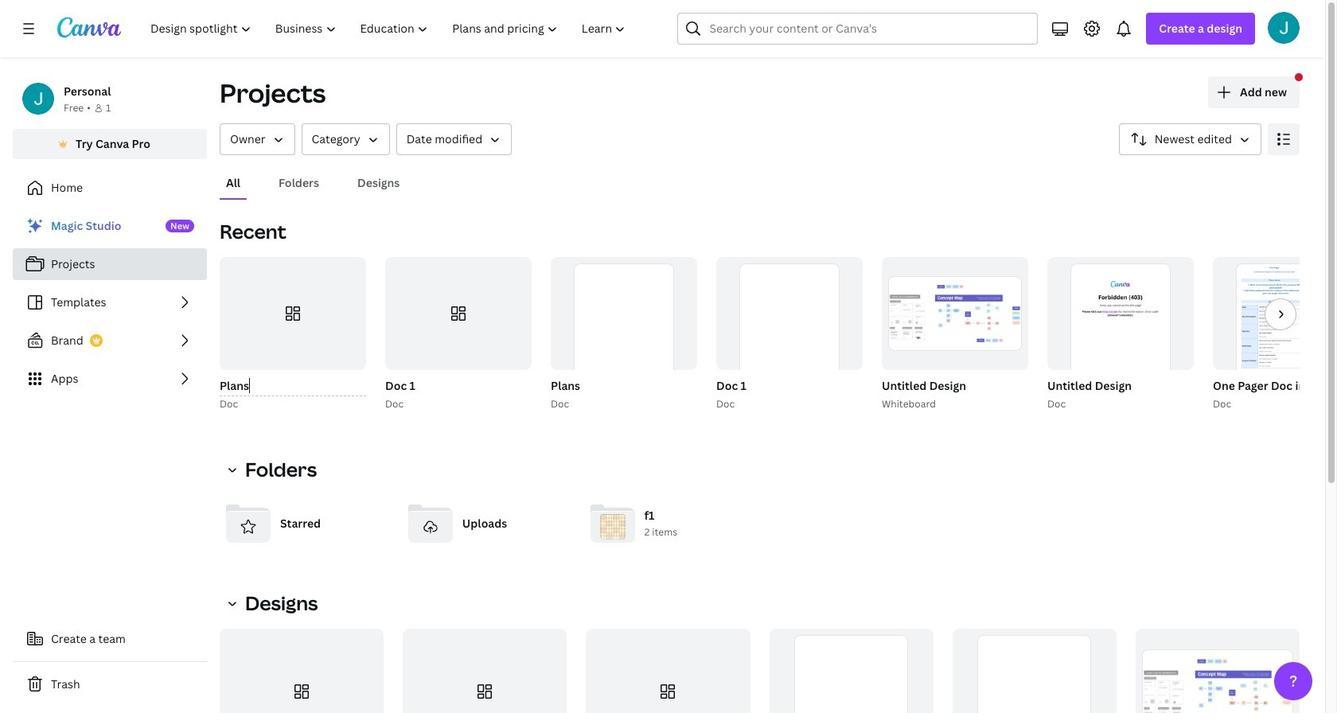 Task type: describe. For each thing, give the bounding box(es) containing it.
Search search field
[[710, 14, 1007, 44]]

Date modified button
[[396, 123, 512, 155]]

top level navigation element
[[140, 13, 640, 45]]

john smith image
[[1268, 12, 1300, 44]]



Task type: vqa. For each thing, say whether or not it's contained in the screenshot.
topmost apps
no



Task type: locate. For each thing, give the bounding box(es) containing it.
None field
[[220, 377, 366, 396]]

None search field
[[678, 13, 1038, 45]]

Owner button
[[220, 123, 295, 155]]

Category button
[[301, 123, 390, 155]]

Sort by button
[[1119, 123, 1262, 155]]

list
[[13, 210, 207, 395]]

group
[[217, 257, 366, 412], [220, 257, 366, 370], [382, 257, 532, 412], [385, 257, 532, 370], [548, 257, 697, 412], [551, 257, 697, 405], [713, 257, 863, 412], [879, 257, 1029, 412], [882, 257, 1029, 370], [1045, 257, 1194, 412], [1048, 257, 1194, 405], [1210, 257, 1337, 412], [1213, 257, 1337, 405], [220, 629, 384, 713], [403, 629, 567, 713], [953, 629, 1117, 713], [1136, 629, 1300, 713]]



